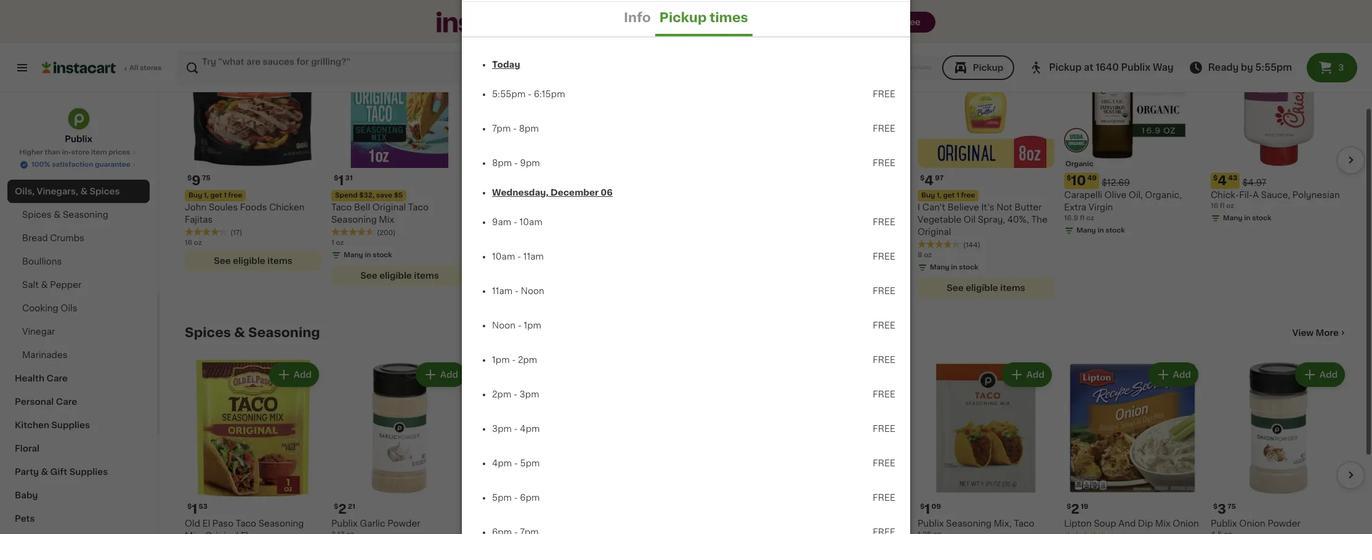 Task type: vqa. For each thing, say whether or not it's contained in the screenshot.
fourth the 95 from the left
no



Task type: describe. For each thing, give the bounding box(es) containing it.
stock down badia spices onion powder
[[519, 215, 539, 222]]

the
[[1031, 216, 1047, 224]]

1 horizontal spatial 2
[[485, 174, 493, 187]]

0 horizontal spatial 5pm
[[492, 494, 512, 503]]

see eligible items for 4
[[947, 284, 1025, 293]]

crumbs
[[50, 234, 84, 243]]

times
[[710, 11, 748, 24]]

publix onion powder
[[1211, 520, 1300, 528]]

original inside taco bell original taco seasoning mix
[[372, 203, 406, 212]]

fil-
[[1239, 191, 1253, 200]]

3pm - 4pm
[[492, 425, 540, 434]]

1 down "5pm - 6pm"
[[517, 521, 520, 528]]

1 horizontal spatial 10am
[[519, 218, 542, 227]]

pickup
[[770, 17, 807, 27]]

personal
[[15, 398, 54, 406]]

1 vertical spatial 11am
[[492, 287, 513, 296]]

oil
[[964, 216, 976, 224]]

5:55pm - 6:15pm
[[492, 90, 565, 99]]

original inside i can't believe it's not butter vegetable oil spray, 40%, the original
[[918, 228, 951, 236]]

vinegar
[[22, 328, 55, 336]]

- for 4pm
[[514, 425, 518, 434]]

gift
[[50, 468, 67, 477]]

sauce,
[[1261, 191, 1290, 200]]

oz inside carapelli olive oil, organic, extra virgin 16.9 fl oz
[[1086, 215, 1094, 222]]

$ for $ 2 21
[[334, 504, 338, 511]]

free inside product group
[[228, 192, 242, 199]]

11am - noon
[[492, 287, 544, 296]]

buy 1, get 1 free for 4
[[921, 192, 975, 199]]

1 left 53
[[192, 503, 197, 516]]

free down 6pm
[[521, 521, 535, 528]]

1 vertical spatial spices & seasoning
[[185, 326, 320, 339]]

1 horizontal spatial get
[[503, 521, 515, 528]]

1 horizontal spatial 4pm
[[520, 425, 540, 434]]

free right try
[[903, 18, 921, 26]]

0 horizontal spatial noon
[[492, 321, 516, 330]]

- for 11am
[[517, 252, 521, 261]]

1 horizontal spatial noon
[[521, 287, 544, 296]]

way
[[1153, 63, 1174, 72]]

1 horizontal spatial buy
[[482, 521, 495, 528]]

soules
[[209, 203, 238, 212]]

party & gift supplies
[[15, 468, 108, 477]]

0 vertical spatial 5:55pm
[[1255, 63, 1292, 72]]

- for 3pm
[[514, 390, 517, 399]]

spices inside oils, vinegars, & spices link
[[90, 187, 120, 196]]

mix, inside old el paso taco seasoning mix, original flavor
[[185, 532, 203, 535]]

spray,
[[978, 216, 1005, 224]]

on
[[679, 17, 693, 27]]

- for 6pm
[[514, 494, 518, 503]]

6pm
[[520, 494, 540, 503]]

redenbacher's
[[801, 520, 867, 528]]

try
[[886, 18, 901, 26]]

& inside 'link'
[[41, 281, 48, 289]]

100% satisfaction guarantee button
[[19, 158, 138, 170]]

household
[[15, 140, 63, 149]]

seasoning inside old el paso taco seasoning mix, original flavor
[[258, 520, 304, 528]]

in-
[[62, 149, 71, 156]]

publix for 1
[[918, 520, 944, 528]]

oz for 9
[[194, 240, 202, 246]]

seller
[[496, 490, 512, 496]]

boullions
[[22, 257, 62, 266]]

orville redenbacher's buffalo sauce flavored popcor button
[[771, 360, 908, 535]]

$ for $ 4 43 $4.97 chick-fil-a sauce, polynesian 16 fl oz
[[1213, 175, 1218, 182]]

97
[[935, 175, 944, 182]]

1 horizontal spatial 8pm
[[519, 124, 539, 133]]

stock down carapelli olive oil, organic, extra virgin 16.9 fl oz
[[1106, 227, 1125, 234]]

$ for $ 1 31
[[334, 175, 338, 182]]

foods
[[240, 203, 267, 212]]

oz for 4
[[924, 252, 932, 259]]

more
[[1316, 329, 1339, 337]]

- for 9pm
[[514, 159, 518, 168]]

add for publix garlic powder
[[440, 371, 458, 379]]

75 for 3
[[1227, 504, 1236, 511]]

personal care
[[15, 398, 77, 406]]

5pm - 6pm
[[492, 494, 540, 503]]

1 horizontal spatial 75
[[495, 504, 504, 511]]

household link
[[7, 133, 150, 156]]

virgin
[[1089, 203, 1113, 212]]

eligible right every
[[728, 17, 767, 27]]

marinades link
[[7, 344, 150, 367]]

(17)
[[230, 230, 242, 236]]

in inside product group
[[1098, 227, 1104, 234]]

0 horizontal spatial 5:55pm
[[492, 90, 526, 99]]

oil,
[[1129, 191, 1143, 200]]

item carousel region containing 1
[[185, 355, 1365, 535]]

many down badia
[[490, 215, 510, 222]]

old el paso taco seasoning mix, original flavor
[[185, 520, 304, 535]]

$ for $ 9 75
[[187, 175, 192, 182]]

4pm - 5pm
[[492, 459, 540, 468]]

publix logo image
[[67, 107, 90, 131]]

personal care link
[[7, 390, 150, 414]]

in down vegetable
[[951, 264, 957, 271]]

free for 9pm
[[873, 159, 895, 168]]

many down 8 oz
[[930, 264, 949, 271]]

9am
[[492, 218, 511, 227]]

eligible for 1
[[379, 272, 412, 280]]

paso
[[212, 520, 234, 528]]

many in stock down the (200) at left top
[[344, 252, 392, 259]]

$ 4 97
[[920, 174, 944, 187]]

1 horizontal spatial 2pm
[[518, 356, 537, 365]]

view
[[1292, 329, 1314, 337]]

organic,
[[1145, 191, 1182, 200]]

onion inside product group
[[1239, 520, 1265, 528]]

16 inside product group
[[185, 240, 192, 246]]

pickup inside button
[[973, 63, 1003, 72]]

soup
[[1094, 520, 1116, 528]]

1 left 09
[[925, 503, 930, 516]]

cooking oils link
[[7, 297, 150, 320]]

1 horizontal spatial onion
[[1173, 520, 1199, 528]]

olive
[[1104, 191, 1126, 200]]

item
[[91, 149, 107, 156]]

3 button
[[1307, 53, 1357, 83]]

6:15pm
[[534, 90, 565, 99]]

carapelli
[[1064, 191, 1102, 200]]

it's
[[981, 203, 994, 212]]

stock down the (200) at left top
[[373, 252, 392, 259]]

free for 4pm
[[873, 425, 895, 434]]

oils
[[61, 304, 77, 313]]

spices & seasoning link for view more link
[[185, 326, 320, 341]]

2 for publix garlic powder
[[338, 503, 347, 516]]

1 horizontal spatial mix
[[1155, 520, 1171, 528]]

health care link
[[7, 367, 150, 390]]

$ 1 53
[[187, 503, 208, 516]]

taco for publix seasoning mix, taco
[[1014, 520, 1034, 528]]

pickup times
[[659, 11, 748, 24]]

at
[[1084, 63, 1093, 72]]

add for carapelli olive oil, organic, extra virgin
[[1173, 42, 1191, 50]]

every
[[695, 17, 725, 27]]

believe
[[948, 203, 979, 212]]

add button for publix garlic powder
[[417, 364, 464, 386]]

earn 5% credit back on every eligible pickup order!
[[570, 17, 842, 27]]

save
[[376, 192, 392, 199]]

see eligible items for 1
[[360, 272, 439, 280]]

taco bell original taco seasoning mix
[[331, 203, 429, 224]]

0 vertical spatial 11am
[[523, 252, 544, 261]]

polynesian
[[1292, 191, 1340, 200]]

21
[[348, 504, 355, 511]]

$10.49 original price: $12.69 element
[[1064, 173, 1201, 189]]

see eligible items button for 9
[[185, 251, 321, 272]]

and
[[1118, 520, 1136, 528]]

buy 1, get 1 free for 9
[[188, 192, 242, 199]]

1 up soules
[[224, 192, 227, 199]]

cooking
[[22, 304, 58, 313]]

fl inside carapelli olive oil, organic, extra virgin 16.9 fl oz
[[1080, 215, 1085, 222]]

pickup at 1640 publix way button
[[1029, 50, 1174, 85]]

supplies inside party & gift supplies link
[[69, 468, 108, 477]]

free for noon
[[873, 287, 895, 296]]

add button for carapelli olive oil, organic, extra virgin
[[1150, 35, 1197, 57]]

ready
[[1208, 63, 1239, 72]]

wednesday,
[[492, 188, 549, 197]]

free for 5pm
[[873, 459, 895, 468]]

10
[[1071, 174, 1086, 187]]

pickup at 1640 publix way
[[1049, 63, 1174, 72]]

ready by 5:55pm
[[1208, 63, 1292, 72]]

i can't believe it's not butter vegetable oil spray, 40%, the original
[[918, 203, 1047, 236]]

supplies inside kitchen supplies link
[[51, 421, 90, 430]]

75 for 9
[[202, 175, 210, 182]]

item carousel region containing 9
[[185, 26, 1365, 306]]

higher
[[19, 149, 43, 156]]

order!
[[809, 17, 842, 27]]

all stores link
[[42, 50, 163, 85]]

eligible for 9
[[233, 257, 265, 265]]

care for personal care
[[56, 398, 77, 406]]

product group containing 3
[[1211, 360, 1347, 535]]

oz inside $ 4 43 $4.97 chick-fil-a sauce, polynesian 16 fl oz
[[1226, 203, 1234, 209]]

product group containing orville redenbacher's buffalo sauce flavored popcor
[[771, 360, 908, 535]]

1, for 9
[[204, 192, 209, 199]]

original inside old el paso taco seasoning mix, original flavor
[[205, 532, 238, 535]]

0 horizontal spatial 1pm
[[492, 356, 510, 365]]

many down "1 oz"
[[344, 252, 363, 259]]

stock down a
[[1252, 215, 1272, 222]]

chicken
[[269, 203, 305, 212]]

1 horizontal spatial 1pm
[[524, 321, 541, 330]]

1 vertical spatial 2pm
[[492, 390, 511, 399]]

oils, vinegars, & spices link
[[7, 180, 150, 203]]

43
[[1228, 175, 1237, 182]]

mix inside taco bell original taco seasoning mix
[[379, 216, 394, 224]]

8
[[918, 252, 922, 259]]

1 vertical spatial 8pm
[[492, 159, 512, 168]]

taco for old el paso taco seasoning mix, original flavor
[[236, 520, 256, 528]]

cooking oils
[[22, 304, 77, 313]]

$4.41 element
[[771, 502, 908, 518]]

all
[[129, 65, 138, 71]]

instacart logo image
[[42, 60, 116, 75]]

seasoning inside taco bell original taco seasoning mix
[[331, 216, 377, 224]]

in down fil-
[[1244, 215, 1250, 222]]

buy for 4
[[921, 192, 935, 199]]

free for 11am
[[873, 252, 895, 261]]

items for 4
[[1000, 284, 1025, 293]]

10am - 11am
[[492, 252, 544, 261]]

0 vertical spatial spices & seasoning
[[22, 211, 108, 219]]



Task type: locate. For each thing, give the bounding box(es) containing it.
0 vertical spatial 16
[[1211, 203, 1218, 209]]

2pm - 3pm
[[492, 390, 539, 399]]

5 free from the top
[[873, 252, 895, 261]]

credit
[[615, 17, 647, 27]]

0 vertical spatial original
[[372, 203, 406, 212]]

$ inside $ 2 19
[[1067, 504, 1071, 511]]

0 horizontal spatial see eligible items
[[214, 257, 292, 265]]

2 left '21'
[[338, 503, 347, 516]]

1 up 'believe'
[[956, 192, 959, 199]]

see eligible items button down the (200) at left top
[[331, 265, 468, 286]]

4pm
[[520, 425, 540, 434], [492, 459, 512, 468]]

taco for taco bell original taco seasoning mix
[[408, 203, 429, 212]]

75 up publix onion powder
[[1227, 504, 1236, 511]]

i
[[918, 203, 920, 212]]

2pm down the noon - 1pm
[[518, 356, 537, 365]]

2 horizontal spatial 2
[[1071, 503, 1079, 516]]

free for 1pm
[[873, 321, 895, 330]]

$ for $ 2 19
[[1067, 504, 1071, 511]]

1 vertical spatial 3
[[1218, 503, 1226, 516]]

- up 2pm - 3pm
[[512, 356, 516, 365]]

0 horizontal spatial 11am
[[492, 287, 513, 296]]

75
[[202, 175, 210, 182], [495, 504, 504, 511], [1227, 504, 1236, 511]]

many in stock down wednesday,
[[490, 215, 539, 222]]

flavor
[[241, 532, 267, 535]]

badia spices onion powder
[[478, 191, 597, 200]]

16 down the fajitas on the left top
[[185, 240, 192, 246]]

0 horizontal spatial mix
[[379, 216, 394, 224]]

0 horizontal spatial see
[[214, 257, 231, 265]]

add button for publix onion powder
[[1296, 364, 1344, 386]]

$ up publix onion powder
[[1213, 504, 1218, 511]]

free up soules
[[228, 192, 242, 199]]

1 vertical spatial items
[[414, 272, 439, 280]]

0 vertical spatial mix,
[[994, 520, 1012, 528]]

bread
[[22, 234, 48, 243]]

1 vertical spatial noon
[[492, 321, 516, 330]]

0 horizontal spatial fl
[[1080, 215, 1085, 222]]

publix seasoning mix, taco
[[918, 520, 1034, 528]]

ready by 5:55pm link
[[1188, 60, 1292, 75]]

2 vertical spatial original
[[205, 532, 238, 535]]

publix left way
[[1121, 63, 1151, 72]]

2 vertical spatial see eligible items
[[947, 284, 1025, 293]]

$4.43 original price: $4.97 element
[[1211, 173, 1347, 189]]

salt & pepper
[[22, 281, 81, 289]]

see down the (200) at left top
[[360, 272, 377, 280]]

oz right 8
[[924, 252, 932, 259]]

0 vertical spatial care
[[46, 374, 68, 383]]

75 inside $ 3 75
[[1227, 504, 1236, 511]]

a
[[1253, 191, 1259, 200]]

0 vertical spatial 8pm
[[519, 124, 539, 133]]

free for 2pm
[[873, 356, 895, 365]]

party
[[15, 468, 39, 477]]

sauce
[[771, 532, 798, 535]]

9 free from the top
[[873, 390, 895, 399]]

service type group
[[845, 55, 1014, 80]]

earn
[[570, 17, 594, 27]]

old
[[185, 520, 200, 528]]

pickup inside popup button
[[1049, 63, 1082, 72]]

1 vertical spatial 4pm
[[492, 459, 512, 468]]

get for 9
[[210, 192, 222, 199]]

3pm up 3pm - 4pm
[[520, 390, 539, 399]]

many in stock inside product group
[[1076, 227, 1125, 234]]

- for 6:15pm
[[528, 90, 532, 99]]

- for 10am
[[513, 218, 517, 227]]

5:55pm right by at the top right
[[1255, 63, 1292, 72]]

in down taco bell original taco seasoning mix
[[365, 252, 371, 259]]

fl down chick-
[[1220, 203, 1225, 209]]

0 vertical spatial see eligible items
[[214, 257, 292, 265]]

1 horizontal spatial 4
[[1218, 174, 1227, 187]]

4 free from the top
[[873, 218, 895, 227]]

2 for lipton soup and dip mix onion
[[1071, 503, 1079, 516]]

free
[[873, 90, 895, 99], [873, 124, 895, 133], [873, 159, 895, 168], [873, 218, 895, 227], [873, 252, 895, 261], [873, 287, 895, 296], [873, 321, 895, 330], [873, 356, 895, 365], [873, 390, 895, 399], [873, 425, 895, 434], [873, 459, 895, 468], [873, 494, 895, 503]]

mix right dip
[[1155, 520, 1171, 528]]

0 vertical spatial items
[[267, 257, 292, 265]]

0 horizontal spatial 4
[[925, 174, 934, 187]]

$ inside $ 4 43 $4.97 chick-fil-a sauce, polynesian 16 fl oz
[[1213, 175, 1218, 182]]

0 horizontal spatial 4pm
[[492, 459, 512, 468]]

2 item carousel region from the top
[[185, 355, 1365, 535]]

publix up store
[[65, 135, 92, 143]]

1, up can't
[[937, 192, 941, 199]]

1, up john on the left top of page
[[204, 192, 209, 199]]

el
[[202, 520, 210, 528]]

oils, vinegars, & spices
[[15, 187, 120, 196]]

free for 6:15pm
[[873, 90, 895, 99]]

stock down (144)
[[959, 264, 978, 271]]

1 vertical spatial 5pm
[[492, 494, 512, 503]]

1 horizontal spatial see
[[360, 272, 377, 280]]

marinades
[[22, 351, 68, 360]]

add for publix seasoning mix, taco
[[1026, 371, 1044, 379]]

53
[[199, 504, 208, 511]]

2 left the 19
[[1071, 503, 1079, 516]]

tab list
[[462, 2, 910, 36]]

2 vertical spatial see
[[947, 284, 964, 293]]

1, down "5pm - 6pm"
[[497, 521, 502, 528]]

- up 3pm - 4pm
[[514, 390, 517, 399]]

$ left 09
[[920, 504, 925, 511]]

1 left 31
[[338, 174, 344, 187]]

2pm
[[518, 356, 537, 365], [492, 390, 511, 399]]

$2.43
[[509, 179, 533, 187]]

2 horizontal spatial pickup
[[1049, 63, 1082, 72]]

1 horizontal spatial 11am
[[523, 252, 544, 261]]

0 horizontal spatial powder
[[387, 520, 420, 528]]

5:55pm
[[1255, 63, 1292, 72], [492, 90, 526, 99]]

oz down the fajitas on the left top
[[194, 240, 202, 246]]

items for 1
[[414, 272, 439, 280]]

2 horizontal spatial buy 1, get 1 free
[[921, 192, 975, 199]]

$ for $ 1 09
[[920, 504, 925, 511]]

care up personal care
[[46, 374, 68, 383]]

get up 'believe'
[[943, 192, 955, 199]]

fl right 16.9
[[1080, 215, 1085, 222]]

0 horizontal spatial 16
[[185, 240, 192, 246]]

noon down 10am - 11am
[[521, 287, 544, 296]]

dip
[[1138, 520, 1153, 528]]

many inside product group
[[1076, 227, 1096, 234]]

2 horizontal spatial buy
[[921, 192, 935, 199]]

eligible down (144)
[[966, 284, 998, 293]]

free for 8pm
[[873, 124, 895, 133]]

0 vertical spatial fl
[[1220, 203, 1225, 209]]

2 vertical spatial items
[[1000, 284, 1025, 293]]

1640
[[1096, 63, 1119, 72]]

1 vertical spatial 10am
[[492, 252, 515, 261]]

- for 8pm
[[513, 124, 517, 133]]

0 vertical spatial 10am
[[519, 218, 542, 227]]

4pm up 4pm - 5pm
[[520, 425, 540, 434]]

publix for 3
[[1211, 520, 1237, 528]]

$ 1 09
[[920, 503, 941, 516]]

powder inside product group
[[1268, 520, 1300, 528]]

6 free from the top
[[873, 287, 895, 296]]

pickup for pickup at 1640 publix way
[[1049, 63, 1082, 72]]

lipton
[[1064, 520, 1092, 528]]

mix up the (200) at left top
[[379, 216, 394, 224]]

original down vegetable
[[918, 228, 951, 236]]

$ inside $ 9 75
[[187, 175, 192, 182]]

$ inside $ 2 21
[[334, 504, 338, 511]]

buy 1, get 1 free up soules
[[188, 192, 242, 199]]

5pm
[[520, 459, 540, 468], [492, 494, 512, 503]]

4 inside $ 4 43 $4.97 chick-fil-a sauce, polynesian 16 fl oz
[[1218, 174, 1227, 187]]

eligible down (17)
[[233, 257, 265, 265]]

baking
[[15, 164, 45, 172]]

orville
[[771, 520, 799, 528]]

16 down chick-
[[1211, 203, 1218, 209]]

buy 1, get 1 free up can't
[[921, 192, 975, 199]]

- for noon
[[515, 287, 519, 296]]

2 horizontal spatial original
[[918, 228, 951, 236]]

publix down $ 1 09
[[918, 520, 944, 528]]

eligible for 4
[[966, 284, 998, 293]]

see eligible items down (17)
[[214, 257, 292, 265]]

2 horizontal spatial 75
[[1227, 504, 1236, 511]]

9pm
[[520, 159, 540, 168]]

publix inside popup button
[[1121, 63, 1151, 72]]

1 horizontal spatial mix,
[[994, 520, 1012, 528]]

1 horizontal spatial 5:55pm
[[1255, 63, 1292, 72]]

0 horizontal spatial get
[[210, 192, 222, 199]]

8 oz
[[918, 252, 932, 259]]

3pm down 2pm - 3pm
[[492, 425, 512, 434]]

- down 11am - noon
[[518, 321, 522, 330]]

see eligible items button for 4
[[918, 278, 1054, 299]]

1 horizontal spatial powder
[[564, 191, 597, 200]]

$ for $ 1 53
[[187, 504, 192, 511]]

2 up badia
[[485, 174, 493, 187]]

8pm - 9pm
[[492, 159, 540, 168]]

mix
[[379, 216, 394, 224], [1155, 520, 1171, 528]]

in down virgin
[[1098, 227, 1104, 234]]

1 down taco bell original taco seasoning mix
[[331, 240, 334, 246]]

see eligible items button for 1
[[331, 265, 468, 286]]

in right 9am
[[511, 215, 518, 222]]

kitchen supplies link
[[7, 414, 150, 437]]

original down paso
[[205, 532, 238, 535]]

bread crumbs
[[22, 234, 84, 243]]

december
[[551, 188, 599, 197]]

add for old el paso taco seasoning mix, original flavor
[[294, 371, 312, 379]]

$ left 53
[[187, 504, 192, 511]]

$ up john on the left top of page
[[187, 175, 192, 182]]

$ 9 75
[[187, 174, 210, 187]]

publix for 2
[[331, 520, 358, 528]]

product group
[[185, 31, 321, 272], [331, 31, 468, 286], [478, 31, 615, 226], [624, 31, 761, 238], [771, 31, 908, 211], [918, 31, 1054, 299], [1064, 31, 1201, 238], [1211, 31, 1347, 226], [185, 360, 321, 535], [331, 360, 468, 535], [771, 360, 908, 535], [918, 360, 1054, 535], [1064, 360, 1201, 535], [1211, 360, 1347, 535]]

9am - 10am
[[492, 218, 542, 227]]

5:55pm down today
[[492, 90, 526, 99]]

add button for publix seasoning mix, taco
[[1003, 364, 1051, 386]]

4 for $ 4 97
[[925, 174, 934, 187]]

11am up 11am - noon
[[523, 252, 544, 261]]

8pm up '$2.43'
[[492, 159, 512, 168]]

bell
[[354, 203, 370, 212]]

1 free from the top
[[873, 90, 895, 99]]

see down (144)
[[947, 284, 964, 293]]

5%
[[596, 17, 613, 27]]

1 horizontal spatial buy 1, get 1 free
[[482, 521, 535, 528]]

add button for old el paso taco seasoning mix, original flavor
[[270, 364, 318, 386]]

75 down best seller
[[495, 504, 504, 511]]

2 horizontal spatial items
[[1000, 284, 1025, 293]]

0 vertical spatial spices & seasoning link
[[7, 203, 150, 227]]

None search field
[[176, 50, 829, 85]]

$32,
[[359, 192, 374, 199]]

3 free from the top
[[873, 159, 895, 168]]

(144)
[[963, 242, 980, 249]]

supplies up floral link
[[51, 421, 90, 430]]

49
[[1087, 175, 1097, 182]]

1 vertical spatial 3pm
[[492, 425, 512, 434]]

1 item carousel region from the top
[[185, 26, 1365, 306]]

store
[[71, 149, 89, 156]]

buy down best
[[482, 521, 495, 528]]

care for health care
[[46, 374, 68, 383]]

7 free from the top
[[873, 321, 895, 330]]

$ left 31
[[334, 175, 338, 182]]

3 inside button
[[1338, 63, 1344, 72]]

2 horizontal spatial see
[[947, 284, 964, 293]]

many in stock down (144)
[[930, 264, 978, 271]]

0 horizontal spatial 3pm
[[492, 425, 512, 434]]

8 free from the top
[[873, 356, 895, 365]]

guarantee
[[95, 161, 130, 168]]

2 horizontal spatial see eligible items
[[947, 284, 1025, 293]]

$ for $ 4 97
[[920, 175, 925, 182]]

back
[[650, 17, 676, 27]]

4 left 43
[[1218, 174, 1227, 187]]

1 horizontal spatial pickup
[[973, 63, 1003, 72]]

see eligible items button down (144)
[[918, 278, 1054, 299]]

info tab
[[620, 2, 655, 36]]

many in stock down fil-
[[1223, 215, 1272, 222]]

buy 1, get 1 free down "5pm - 6pm"
[[482, 521, 535, 528]]

see for 1
[[360, 272, 377, 280]]

- up "5pm - 6pm"
[[514, 459, 518, 468]]

vinegar link
[[7, 320, 150, 344]]

- up 11am - noon
[[517, 252, 521, 261]]

5pm left 6pm
[[492, 494, 512, 503]]

0 vertical spatial 3
[[1338, 63, 1344, 72]]

10am down badia spices onion powder
[[519, 218, 542, 227]]

-
[[528, 90, 532, 99], [513, 124, 517, 133], [514, 159, 518, 168], [513, 218, 517, 227], [517, 252, 521, 261], [515, 287, 519, 296], [518, 321, 522, 330], [512, 356, 516, 365], [514, 390, 517, 399], [514, 425, 518, 434], [514, 459, 518, 468], [514, 494, 518, 503]]

1 vertical spatial see eligible items
[[360, 272, 439, 280]]

$5
[[394, 192, 403, 199]]

4
[[925, 174, 934, 187], [1218, 174, 1227, 187]]

many down chick-
[[1223, 215, 1243, 222]]

75 inside $ 9 75
[[202, 175, 210, 182]]

pickup for pickup times
[[659, 11, 707, 24]]

many in stock down virgin
[[1076, 227, 1125, 234]]

add for lipton soup and dip mix onion
[[1173, 371, 1191, 379]]

by
[[1241, 63, 1253, 72]]

add for publix onion powder
[[1320, 371, 1338, 379]]

$ down organic
[[1067, 175, 1071, 182]]

higher than in-store item prices link
[[19, 148, 138, 158]]

- for 2pm
[[512, 356, 516, 365]]

1, for 4
[[937, 192, 941, 199]]

- for 5pm
[[514, 459, 518, 468]]

add for chick-fil-a sauce, polynesian
[[1320, 42, 1338, 50]]

item carousel region
[[185, 26, 1365, 306], [185, 355, 1365, 535]]

product group containing 9
[[185, 31, 321, 272]]

0 vertical spatial 2pm
[[518, 356, 537, 365]]

11 free from the top
[[873, 459, 895, 468]]

taco inside old el paso taco seasoning mix, original flavor
[[236, 520, 256, 528]]

0 vertical spatial 3pm
[[520, 390, 539, 399]]

eligible down the (200) at left top
[[379, 272, 412, 280]]

1 horizontal spatial 3pm
[[520, 390, 539, 399]]

1pm - 2pm
[[492, 356, 537, 365]]

1pm down 11am - noon
[[524, 321, 541, 330]]

organic
[[1065, 161, 1093, 168]]

40%,
[[1007, 216, 1029, 224]]

buy for 9
[[188, 192, 202, 199]]

11am
[[523, 252, 544, 261], [492, 287, 513, 296]]

0 horizontal spatial see eligible items button
[[185, 251, 321, 272]]

$ 1 31
[[334, 174, 353, 187]]

$ left 43
[[1213, 175, 1218, 182]]

health care
[[15, 374, 68, 383]]

1 vertical spatial supplies
[[69, 468, 108, 477]]

8pm right 7pm
[[519, 124, 539, 133]]

$ inside the $ 10 49
[[1067, 175, 1071, 182]]

express icon image
[[437, 12, 560, 32]]

10 free from the top
[[873, 425, 895, 434]]

satisfaction
[[52, 161, 93, 168]]

$2.09 original price: $2.43 element
[[478, 173, 615, 189]]

powder for 3
[[1268, 520, 1300, 528]]

add button for chick-fil-a sauce, polynesian
[[1296, 35, 1344, 57]]

75 right 9
[[202, 175, 210, 182]]

4 for $ 4 43 $4.97 chick-fil-a sauce, polynesian 16 fl oz
[[1218, 174, 1227, 187]]

$ inside $ 3 75
[[1213, 504, 1218, 511]]

spices & seasoning link for bread crumbs link
[[7, 203, 150, 227]]

get up soules
[[210, 192, 222, 199]]

1 vertical spatial original
[[918, 228, 951, 236]]

buy up can't
[[921, 192, 935, 199]]

bread crumbs link
[[7, 227, 150, 250]]

1 horizontal spatial original
[[372, 203, 406, 212]]

powder for 2
[[387, 520, 420, 528]]

2 horizontal spatial get
[[943, 192, 955, 199]]

noon up the '1pm - 2pm'
[[492, 321, 516, 330]]

16
[[1211, 203, 1218, 209], [185, 240, 192, 246]]

oz for 1
[[336, 240, 344, 246]]

16 inside $ 4 43 $4.97 chick-fil-a sauce, polynesian 16 fl oz
[[1211, 203, 1218, 209]]

2 horizontal spatial 1,
[[937, 192, 941, 199]]

1 horizontal spatial 1,
[[497, 521, 502, 528]]

1 vertical spatial item carousel region
[[185, 355, 1365, 535]]

0 horizontal spatial 3
[[1218, 503, 1226, 516]]

spend
[[335, 192, 358, 199]]

1 horizontal spatial 16
[[1211, 203, 1218, 209]]

3pm
[[520, 390, 539, 399], [492, 425, 512, 434]]

get for 4
[[943, 192, 955, 199]]

$
[[187, 175, 192, 182], [334, 175, 338, 182], [920, 175, 925, 182], [1067, 175, 1071, 182], [1213, 175, 1218, 182], [187, 504, 192, 511], [334, 504, 338, 511], [920, 504, 925, 511], [1067, 504, 1071, 511], [1213, 504, 1218, 511]]

0 vertical spatial see
[[214, 257, 231, 265]]

0 vertical spatial 5pm
[[520, 459, 540, 468]]

12 free from the top
[[873, 494, 895, 503]]

see inside product group
[[214, 257, 231, 265]]

free up 'believe'
[[961, 192, 975, 199]]

$ for $ 3 75
[[1213, 504, 1218, 511]]

see down (17)
[[214, 257, 231, 265]]

31
[[345, 175, 353, 182]]

see for 9
[[214, 257, 231, 265]]

- left the "6:15pm"
[[528, 90, 532, 99]]

publix link
[[65, 107, 92, 145]]

free
[[903, 18, 921, 26], [228, 192, 242, 199], [961, 192, 975, 199], [521, 521, 535, 528]]

$ 10 49
[[1067, 174, 1097, 187]]

original down save
[[372, 203, 406, 212]]

$ inside $ 1 53
[[187, 504, 192, 511]]

mix,
[[994, 520, 1012, 528], [185, 532, 203, 535]]

0 vertical spatial 4pm
[[520, 425, 540, 434]]

0 horizontal spatial 8pm
[[492, 159, 512, 168]]

0 horizontal spatial onion
[[536, 191, 562, 200]]

items for 9
[[267, 257, 292, 265]]

fl inside $ 4 43 $4.97 chick-fil-a sauce, polynesian 16 fl oz
[[1220, 203, 1225, 209]]

1pm
[[524, 321, 541, 330], [492, 356, 510, 365]]

- right 9am
[[513, 218, 517, 227]]

1 4 from the left
[[925, 174, 934, 187]]

$ inside $ 1 09
[[920, 504, 925, 511]]

$ inside $ 4 97
[[920, 175, 925, 182]]

1, inside product group
[[204, 192, 209, 199]]

1 vertical spatial see
[[360, 272, 377, 280]]

see for 4
[[947, 284, 964, 293]]

0 vertical spatial supplies
[[51, 421, 90, 430]]

seasoning
[[63, 211, 108, 219], [331, 216, 377, 224], [248, 326, 320, 339], [258, 520, 304, 528], [946, 520, 992, 528]]

oz down chick-
[[1226, 203, 1234, 209]]

$ for $ 10 49
[[1067, 175, 1071, 182]]

baby link
[[7, 484, 150, 507]]

add button for lipton soup and dip mix onion
[[1150, 364, 1197, 386]]

0 horizontal spatial 2pm
[[492, 390, 511, 399]]

0 horizontal spatial 1,
[[204, 192, 209, 199]]

1 vertical spatial 5:55pm
[[492, 90, 526, 99]]

floral link
[[7, 437, 150, 461]]

1 horizontal spatial spices & seasoning link
[[185, 326, 320, 341]]

2 free from the top
[[873, 124, 895, 133]]

0 horizontal spatial 10am
[[492, 252, 515, 261]]

2 4 from the left
[[1218, 174, 1227, 187]]

pickup inside tab
[[659, 11, 707, 24]]

2 horizontal spatial see eligible items button
[[918, 278, 1054, 299]]

supplies up baby link
[[69, 468, 108, 477]]

$ inside $ 1 31
[[334, 175, 338, 182]]

noon
[[521, 287, 544, 296], [492, 321, 516, 330]]

see eligible items for 9
[[214, 257, 292, 265]]

oils,
[[15, 187, 35, 196]]

pickup times tab
[[655, 2, 752, 36]]

publix garlic powder
[[331, 520, 420, 528]]

free for 6pm
[[873, 494, 895, 503]]

4pm up seller
[[492, 459, 512, 468]]

0 horizontal spatial buy
[[188, 192, 202, 199]]

1 vertical spatial spices & seasoning link
[[185, 326, 320, 341]]

free for 3pm
[[873, 390, 895, 399]]

oz
[[1226, 203, 1234, 209], [1086, 215, 1094, 222], [194, 240, 202, 246], [336, 240, 344, 246], [924, 252, 932, 259]]

0 vertical spatial mix
[[379, 216, 394, 224]]

tab list containing info
[[462, 2, 910, 36]]

0 horizontal spatial buy 1, get 1 free
[[188, 192, 242, 199]]

5pm up 6pm
[[520, 459, 540, 468]]

free for 10am
[[873, 218, 895, 227]]

product group containing 10
[[1064, 31, 1201, 238]]

badia
[[478, 191, 502, 200]]

16.9
[[1064, 215, 1078, 222]]

2
[[485, 174, 493, 187], [338, 503, 347, 516], [1071, 503, 1079, 516]]

- for 1pm
[[518, 321, 522, 330]]

buy 1, get 1 free
[[188, 192, 242, 199], [921, 192, 975, 199], [482, 521, 535, 528]]

2 horizontal spatial powder
[[1268, 520, 1300, 528]]

0 vertical spatial 1pm
[[524, 321, 541, 330]]

- up the noon - 1pm
[[515, 287, 519, 296]]

pets
[[15, 515, 35, 523]]



